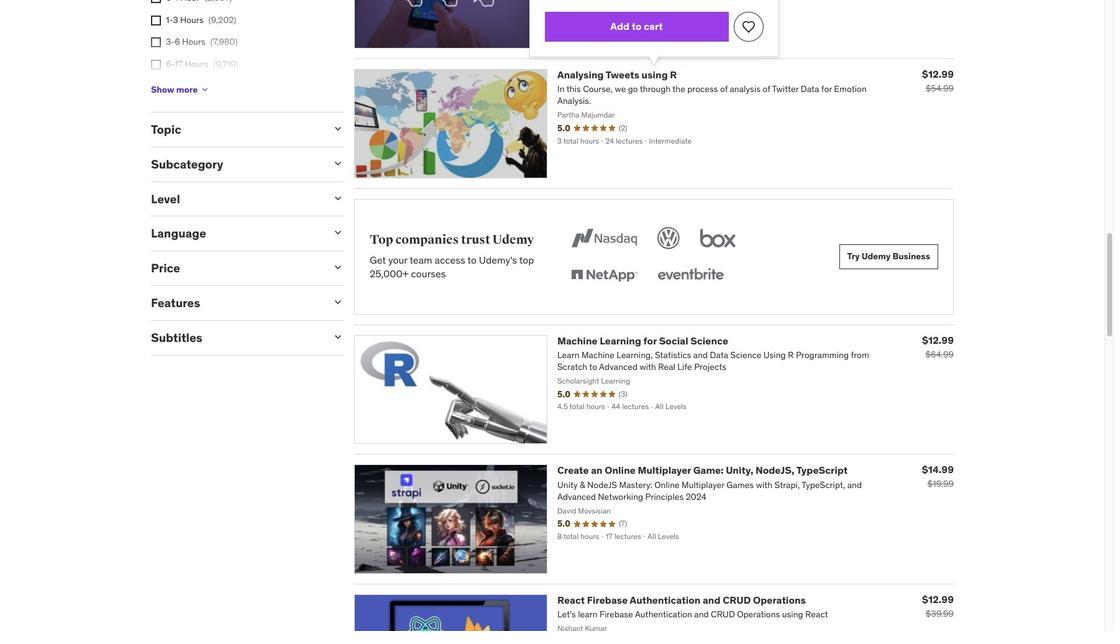 Task type: vqa. For each thing, say whether or not it's contained in the screenshot.


Task type: describe. For each thing, give the bounding box(es) containing it.
try udemy business
[[848, 251, 931, 262]]

process
[[688, 83, 719, 94]]

create an online multiplayer game: unity, nodejs, typescript link
[[558, 464, 848, 477]]

add to cart
[[611, 20, 663, 32]]

$12.99 $39.99
[[923, 593, 955, 619]]

1 $12.99 from the top
[[923, 68, 955, 80]]

hours
[[581, 136, 600, 145]]

xsmall image inside show more button
[[200, 85, 210, 95]]

in
[[558, 83, 565, 94]]

social
[[660, 334, 689, 347]]

emotion
[[835, 83, 867, 94]]

trust
[[461, 232, 491, 248]]

(2)
[[619, 123, 628, 132]]

typescript
[[797, 464, 848, 477]]

$19.99
[[928, 478, 955, 490]]

2 reviews element
[[619, 123, 628, 133]]

we
[[615, 83, 626, 94]]

$54.99
[[926, 83, 955, 94]]

(7,980)
[[211, 36, 238, 47]]

course,
[[583, 83, 613, 94]]

hours for 6-17 hours
[[185, 58, 208, 70]]

operations
[[754, 594, 807, 606]]

features button
[[151, 295, 322, 310]]

xsmall image for 1-
[[151, 15, 161, 25]]

small image for features
[[332, 296, 345, 308]]

subcategory
[[151, 157, 223, 172]]

companies
[[396, 232, 459, 248]]

tweets
[[606, 68, 640, 81]]

go
[[629, 83, 638, 94]]

online
[[605, 464, 636, 477]]

(9,719)
[[213, 58, 239, 70]]

small image for topic
[[332, 123, 345, 135]]

17
[[175, 58, 183, 70]]

3-
[[166, 36, 175, 47]]

1 vertical spatial 3
[[558, 136, 562, 145]]

level button
[[151, 191, 322, 206]]

nasdaq image
[[569, 224, 640, 252]]

hours for 3-6 hours
[[182, 36, 206, 47]]

netapp image
[[569, 261, 640, 289]]

24 lectures
[[606, 136, 643, 145]]

analysis.
[[558, 95, 592, 107]]

analysing
[[558, 68, 604, 81]]

$12.99 for machine learning for social science
[[923, 334, 955, 346]]

$12.99 $54.99
[[923, 68, 955, 94]]

show
[[151, 84, 174, 95]]

majumdar
[[582, 110, 615, 119]]

udemy inside top companies trust udemy get your team access to udemy's top 25,000+ courses
[[493, 232, 535, 248]]

6-17 hours (9,719)
[[166, 58, 239, 70]]

unity,
[[726, 464, 754, 477]]

$12.99 $64.99
[[923, 334, 955, 360]]

17+
[[166, 80, 180, 92]]

total
[[564, 136, 579, 145]]

learning
[[600, 334, 642, 347]]

subcategory button
[[151, 157, 322, 172]]

$12.99 for react firebase authentication and crud operations
[[923, 593, 955, 606]]

box image
[[698, 224, 739, 252]]

science
[[691, 334, 729, 347]]

$64.99
[[926, 349, 955, 360]]

24
[[606, 136, 615, 145]]

create
[[558, 464, 589, 477]]

lectures
[[616, 136, 643, 145]]

xsmall image for 6-
[[151, 60, 161, 70]]

(9,202)
[[209, 14, 236, 25]]

hours for 1-3 hours
[[180, 14, 204, 25]]

show more
[[151, 84, 198, 95]]

1 vertical spatial udemy
[[862, 251, 891, 262]]

analysis
[[730, 83, 761, 94]]

show more button
[[151, 77, 210, 102]]

to inside top companies trust udemy get your team access to udemy's top 25,000+ courses
[[468, 254, 477, 266]]

small image for level
[[332, 192, 345, 204]]

data
[[801, 83, 820, 94]]

wishlist image
[[742, 19, 756, 34]]

xsmall image for 3-
[[151, 37, 161, 47]]

react firebase authentication and crud operations
[[558, 594, 807, 606]]

nodejs,
[[756, 464, 795, 477]]

3 total hours
[[558, 136, 600, 145]]

courses
[[411, 268, 446, 280]]

small image for price
[[332, 261, 345, 274]]

$14.99
[[923, 463, 955, 476]]

r
[[671, 68, 678, 81]]



Task type: locate. For each thing, give the bounding box(es) containing it.
udemy right try
[[862, 251, 891, 262]]

3
[[173, 14, 178, 25], [558, 136, 562, 145]]

$39.99
[[926, 608, 955, 619]]

udemy up top
[[493, 232, 535, 248]]

$12.99 up $39.99 on the bottom of the page
[[923, 593, 955, 606]]

1 horizontal spatial for
[[822, 83, 833, 94]]

xsmall image
[[151, 0, 161, 3]]

1-
[[166, 14, 173, 25]]

business
[[893, 251, 931, 262]]

access
[[435, 254, 466, 266]]

analysing tweets using r in this course, we go through the process of analysis of twitter data for emotion analysis. partha majumdar
[[558, 68, 867, 119]]

4 small image from the top
[[332, 296, 345, 308]]

udemy
[[493, 232, 535, 248], [862, 251, 891, 262]]

hours
[[180, 14, 204, 25], [182, 36, 206, 47], [185, 58, 208, 70], [182, 80, 205, 92]]

0 vertical spatial udemy
[[493, 232, 535, 248]]

1-3 hours (9,202)
[[166, 14, 236, 25]]

create an online multiplayer game: unity, nodejs, typescript
[[558, 464, 848, 477]]

xsmall image left 6-
[[151, 60, 161, 70]]

$12.99 up $54.99
[[923, 68, 955, 80]]

small image
[[332, 227, 345, 239], [332, 261, 345, 274], [332, 331, 345, 343]]

hours right 17
[[185, 58, 208, 70]]

2 of from the left
[[763, 83, 771, 94]]

for right data
[[822, 83, 833, 94]]

for inside analysing tweets using r in this course, we go through the process of analysis of twitter data for emotion analysis. partha majumdar
[[822, 83, 833, 94]]

2 small image from the top
[[332, 157, 345, 170]]

to inside add to cart button
[[632, 20, 642, 32]]

0 vertical spatial to
[[632, 20, 642, 32]]

twitter
[[773, 83, 799, 94]]

0 vertical spatial for
[[822, 83, 833, 94]]

language button
[[151, 226, 322, 241]]

5.0
[[558, 122, 571, 134]]

hours right 6
[[182, 36, 206, 47]]

react
[[558, 594, 585, 606]]

3-6 hours (7,980)
[[166, 36, 238, 47]]

an
[[591, 464, 603, 477]]

0 horizontal spatial to
[[468, 254, 477, 266]]

0 horizontal spatial udemy
[[493, 232, 535, 248]]

firebase
[[588, 594, 628, 606]]

partha
[[558, 110, 580, 119]]

3 left total
[[558, 136, 562, 145]]

subtitles button
[[151, 330, 322, 345]]

to down trust
[[468, 254, 477, 266]]

2 small image from the top
[[332, 261, 345, 274]]

to left cart
[[632, 20, 642, 32]]

0 horizontal spatial for
[[644, 334, 657, 347]]

game:
[[694, 464, 724, 477]]

cart
[[644, 20, 663, 32]]

1 small image from the top
[[332, 227, 345, 239]]

3 small image from the top
[[332, 192, 345, 204]]

features
[[151, 295, 200, 310]]

3 up 6
[[173, 14, 178, 25]]

$14.99 $19.99
[[923, 463, 955, 490]]

0 horizontal spatial 3
[[173, 14, 178, 25]]

price button
[[151, 261, 322, 276]]

0 vertical spatial small image
[[332, 227, 345, 239]]

level
[[151, 191, 180, 206]]

multiplayer
[[638, 464, 692, 477]]

xsmall image
[[151, 15, 161, 25], [151, 37, 161, 47], [151, 60, 161, 70], [200, 85, 210, 95]]

top
[[520, 254, 535, 266]]

for left social
[[644, 334, 657, 347]]

top companies trust udemy get your team access to udemy's top 25,000+ courses
[[370, 232, 535, 280]]

0 vertical spatial 3
[[173, 14, 178, 25]]

crud
[[723, 594, 751, 606]]

of left the 'twitter'
[[763, 83, 771, 94]]

1 vertical spatial for
[[644, 334, 657, 347]]

0 horizontal spatial of
[[721, 83, 728, 94]]

1 of from the left
[[721, 83, 728, 94]]

your
[[389, 254, 408, 266]]

team
[[410, 254, 433, 266]]

this
[[567, 83, 581, 94]]

of
[[721, 83, 728, 94], [763, 83, 771, 94]]

add
[[611, 20, 630, 32]]

xsmall image left 3-
[[151, 37, 161, 47]]

through
[[640, 83, 671, 94]]

and
[[703, 594, 721, 606]]

eventbrite image
[[655, 261, 727, 289]]

try udemy business link
[[840, 244, 939, 269]]

6
[[175, 36, 180, 47]]

1 horizontal spatial udemy
[[862, 251, 891, 262]]

1 horizontal spatial of
[[763, 83, 771, 94]]

top
[[370, 232, 393, 248]]

machine
[[558, 334, 598, 347]]

1 vertical spatial $12.99
[[923, 334, 955, 346]]

3 small image from the top
[[332, 331, 345, 343]]

xsmall image left 1-
[[151, 15, 161, 25]]

get
[[370, 254, 386, 266]]

try
[[848, 251, 860, 262]]

1 vertical spatial small image
[[332, 261, 345, 274]]

hours right 17+
[[182, 80, 205, 92]]

1 horizontal spatial 3
[[558, 136, 562, 145]]

2 vertical spatial small image
[[332, 331, 345, 343]]

of right process
[[721, 83, 728, 94]]

topic button
[[151, 122, 322, 137]]

0 vertical spatial $12.99
[[923, 68, 955, 80]]

1 vertical spatial to
[[468, 254, 477, 266]]

udemy's
[[479, 254, 517, 266]]

the
[[673, 83, 686, 94]]

25,000+
[[370, 268, 409, 280]]

2 vertical spatial $12.99
[[923, 593, 955, 606]]

17+ hours
[[166, 80, 205, 92]]

1 small image from the top
[[332, 123, 345, 135]]

authentication
[[630, 594, 701, 606]]

small image for language
[[332, 227, 345, 239]]

intermediate
[[650, 136, 692, 145]]

analysing tweets using r link
[[558, 68, 678, 81]]

small image for subtitles
[[332, 331, 345, 343]]

xsmall image right more
[[200, 85, 210, 95]]

language
[[151, 226, 206, 241]]

using
[[642, 68, 668, 81]]

3 $12.99 from the top
[[923, 593, 955, 606]]

1 horizontal spatial to
[[632, 20, 642, 32]]

add to cart button
[[545, 12, 729, 41]]

machine learning for social science
[[558, 334, 729, 347]]

$12.99 up $64.99
[[923, 334, 955, 346]]

volkswagen image
[[655, 224, 683, 252]]

$12.99
[[923, 68, 955, 80], [923, 334, 955, 346], [923, 593, 955, 606]]

react firebase authentication and crud operations link
[[558, 594, 807, 606]]

hours right 1-
[[180, 14, 204, 25]]

small image
[[332, 123, 345, 135], [332, 157, 345, 170], [332, 192, 345, 204], [332, 296, 345, 308]]

2 $12.99 from the top
[[923, 334, 955, 346]]

small image for subcategory
[[332, 157, 345, 170]]

to
[[632, 20, 642, 32], [468, 254, 477, 266]]

topic
[[151, 122, 181, 137]]

more
[[176, 84, 198, 95]]

machine learning for social science link
[[558, 334, 729, 347]]

subtitles
[[151, 330, 203, 345]]



